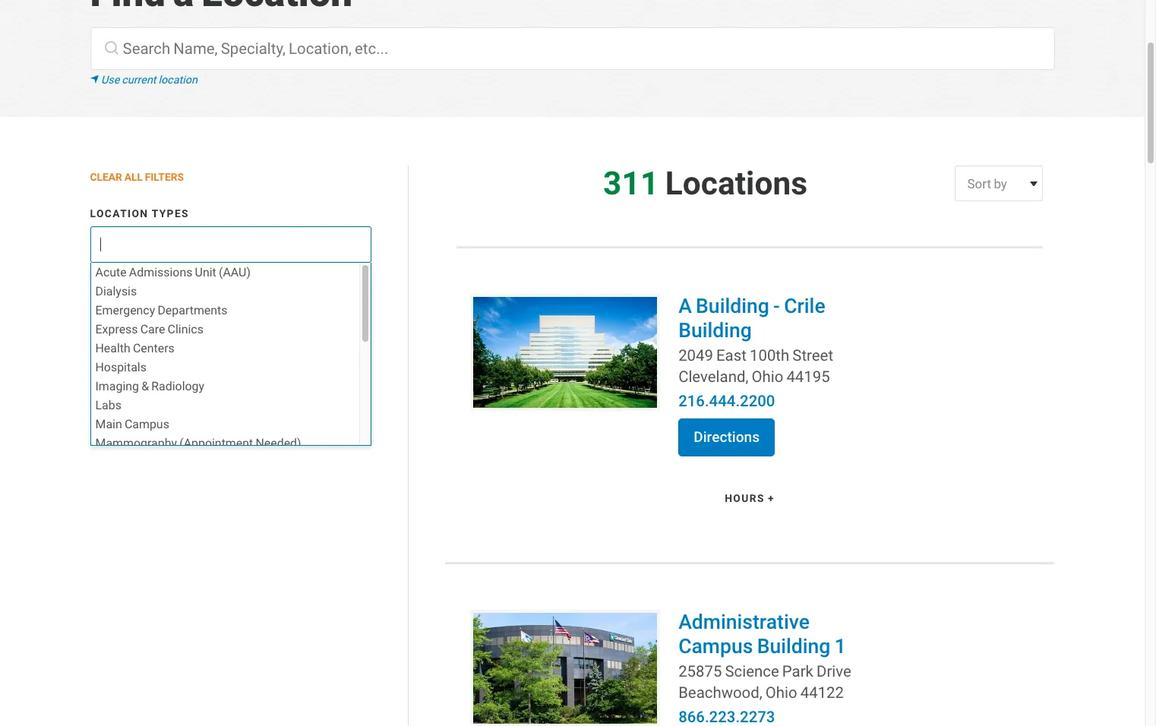 Task type: vqa. For each thing, say whether or not it's contained in the screenshot.
Geriatrics,
no



Task type: describe. For each thing, give the bounding box(es) containing it.
a
[[679, 293, 692, 318]]

ohio inside 'administrative campus building 1 25875 science park drive beachwood, ohio 44122'
[[766, 683, 797, 702]]

imaging
[[95, 378, 139, 393]]

acute
[[95, 264, 127, 279]]

ohio inside a building - crile building 2049 east 100th street cleveland, ohio 44195 216.444.2200
[[752, 367, 784, 387]]

100th
[[750, 346, 790, 365]]

25875
[[679, 661, 722, 681]]

clinics
[[168, 321, 204, 336]]

street
[[793, 346, 833, 365]]

use current location icon image
[[90, 75, 99, 84]]

dialysis
[[95, 283, 137, 298]]

building left -
[[696, 293, 769, 318]]

hours
[[725, 491, 765, 505]]

administrative
[[679, 609, 810, 634]]

use
[[101, 73, 120, 87]]

admissions
[[129, 264, 193, 279]]

a building - crile building image
[[470, 294, 660, 411]]

beachwood,
[[679, 683, 763, 702]]

location
[[158, 73, 197, 87]]

a building - crile building link
[[679, 293, 826, 342]]

east
[[716, 346, 747, 365]]

hours link
[[445, 484, 1055, 517]]

campus inside 'administrative campus building 1 25875 science park drive beachwood, ohio 44122'
[[679, 633, 753, 658]]

location
[[90, 207, 149, 220]]

acute admissions unit (aau) dialysis emergency departments express care clinics health centers hospitals imaging & radiology labs main campus mammography (appointment needed)
[[95, 264, 301, 450]]

service type
[[90, 376, 172, 390]]

directions link
[[679, 419, 775, 457]]

44195
[[787, 367, 830, 387]]

clear all filters
[[90, 170, 184, 184]]

311
[[603, 163, 659, 204]]

centers
[[133, 340, 175, 355]]

1
[[835, 633, 846, 658]]

campus inside acute admissions unit (aau) dialysis emergency departments express care clinics health centers hospitals imaging & radiology labs main campus mammography (appointment needed)
[[125, 416, 169, 431]]

service
[[90, 376, 139, 390]]

labs
[[95, 397, 121, 412]]

(aau)
[[219, 264, 251, 279]]

mammography
[[95, 435, 177, 450]]

-
[[773, 293, 780, 318]]

park
[[782, 661, 814, 681]]

main
[[95, 416, 122, 431]]

administrative campus building 1 link
[[679, 609, 846, 658]]



Task type: locate. For each thing, give the bounding box(es) containing it.
filters
[[145, 170, 184, 184]]

radiology
[[151, 378, 204, 393]]

campus up the 25875
[[679, 633, 753, 658]]

216.444.2200
[[679, 391, 775, 411]]

health
[[95, 340, 131, 355]]

2049
[[679, 346, 713, 365]]

unit
[[195, 264, 216, 279]]

types
[[152, 207, 189, 220]]

science
[[725, 661, 779, 681]]

administrative campus building 1 25875 science park drive beachwood, ohio 44122
[[679, 609, 852, 702]]

0 horizontal spatial campus
[[125, 416, 169, 431]]

cleveland,
[[679, 367, 749, 387]]

building up east
[[679, 317, 752, 342]]

needed)
[[256, 435, 301, 450]]

current
[[122, 73, 156, 87]]

None text field
[[95, 313, 367, 346]]

specialty
[[90, 291, 153, 305]]

&
[[141, 378, 149, 393]]

emergency
[[95, 302, 155, 317]]

0 vertical spatial ohio
[[752, 367, 784, 387]]

1 vertical spatial ohio
[[766, 683, 797, 702]]

hospitals
[[95, 359, 147, 374]]

311 locations
[[603, 163, 808, 204]]

care
[[140, 321, 165, 336]]

location types
[[90, 207, 189, 220]]

ohio down park on the right of page
[[766, 683, 797, 702]]

1 vertical spatial campus
[[679, 633, 753, 658]]

216.444.2200 link
[[679, 391, 874, 412]]

0 vertical spatial campus
[[125, 416, 169, 431]]

use current location
[[99, 73, 197, 87]]

directions
[[694, 429, 760, 446]]

Search Name, Specialty, Location, etc... search field
[[90, 27, 1055, 70]]

administrative campus building 1 image
[[470, 610, 660, 726]]

campus
[[125, 416, 169, 431], [679, 633, 753, 658]]

(appointment
[[179, 435, 253, 450]]

use current location link
[[90, 72, 1055, 88]]

building up park on the right of page
[[757, 633, 831, 658]]

building
[[696, 293, 769, 318], [679, 317, 752, 342], [757, 633, 831, 658]]

ohio down 100th
[[752, 367, 784, 387]]

crile
[[784, 293, 826, 318]]

all
[[124, 170, 143, 184]]

clear all filters link
[[90, 166, 372, 190]]

building inside 'administrative campus building 1 25875 science park drive beachwood, ohio 44122'
[[757, 633, 831, 658]]

clear
[[90, 170, 122, 184]]

departments
[[158, 302, 228, 317]]

ohio
[[752, 367, 784, 387], [766, 683, 797, 702]]

express
[[95, 321, 138, 336]]

type
[[142, 376, 172, 390]]

None text field
[[95, 228, 221, 261], [95, 397, 367, 431], [95, 228, 221, 261], [95, 397, 367, 431]]

44122
[[801, 683, 844, 702]]

locations
[[665, 163, 808, 204]]

campus up the mammography
[[125, 416, 169, 431]]

drive
[[817, 661, 852, 681]]

1 horizontal spatial campus
[[679, 633, 753, 658]]

a building - crile building 2049 east 100th street cleveland, ohio 44195 216.444.2200
[[679, 293, 833, 411]]



